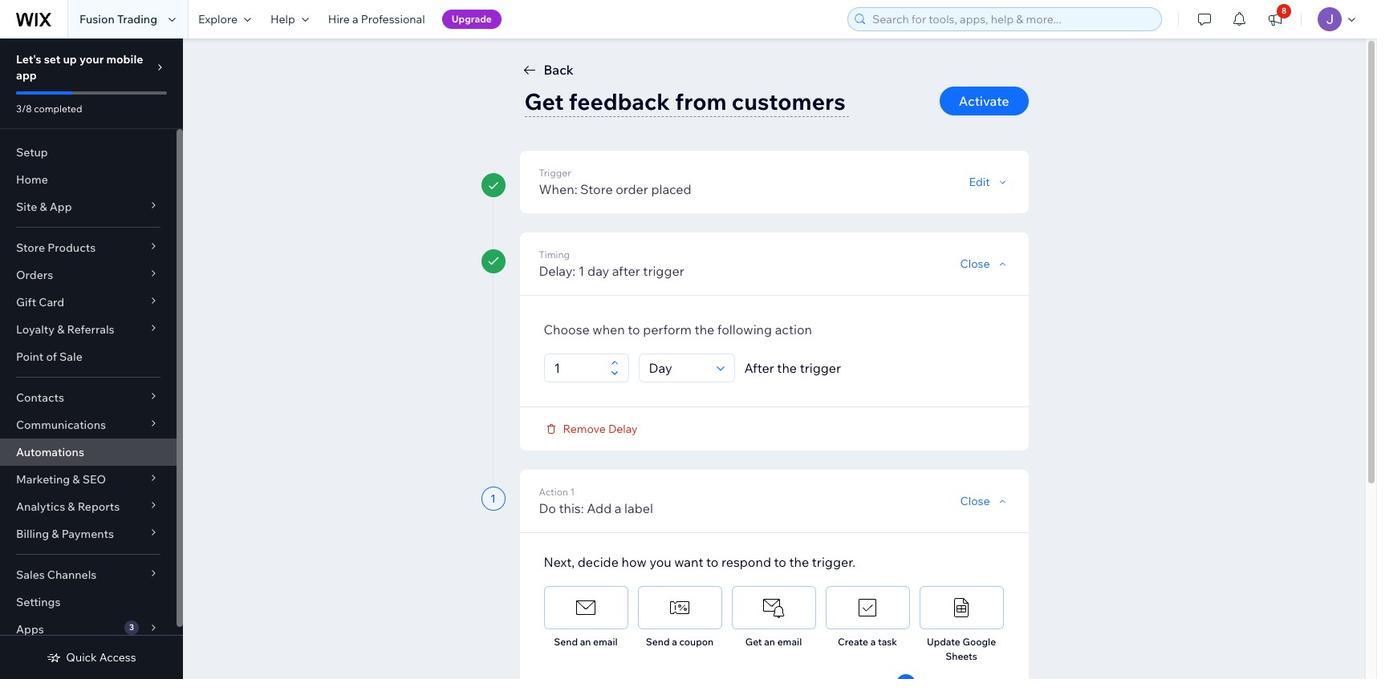 Task type: vqa. For each thing, say whether or not it's contained in the screenshot.
the left custom
no



Task type: locate. For each thing, give the bounding box(es) containing it.
0 horizontal spatial email
[[593, 637, 618, 649]]

update google sheets
[[927, 637, 996, 663]]

0 vertical spatial close
[[961, 257, 990, 271]]

1 email from the left
[[593, 637, 618, 649]]

category image
[[574, 596, 598, 621], [668, 596, 692, 621]]

2 horizontal spatial 1
[[579, 263, 585, 279]]

1 inside timing delay: 1 day after trigger
[[579, 263, 585, 279]]

1 vertical spatial close
[[961, 494, 990, 509]]

of
[[46, 350, 57, 364]]

None field
[[644, 355, 712, 382]]

1 vertical spatial the
[[777, 360, 797, 376]]

& inside 'site & app' popup button
[[40, 200, 47, 214]]

category image up get an email
[[762, 596, 786, 621]]

0 horizontal spatial category image
[[574, 596, 598, 621]]

the
[[695, 322, 715, 338], [777, 360, 797, 376], [790, 555, 809, 571]]

category image up the update
[[950, 596, 974, 621]]

& inside loyalty & referrals popup button
[[57, 323, 65, 337]]

2 close from the top
[[961, 494, 990, 509]]

1 vertical spatial close button
[[961, 494, 1009, 509]]

1 an from the left
[[580, 637, 591, 649]]

category image up send a coupon
[[668, 596, 692, 621]]

after
[[745, 360, 774, 376]]

& inside marketing & seo dropdown button
[[72, 473, 80, 487]]

& left 'reports'
[[68, 500, 75, 515]]

close button for do this: add a label
[[961, 494, 1009, 509]]

site
[[16, 200, 37, 214]]

email left the create
[[778, 637, 802, 649]]

0 horizontal spatial to
[[628, 322, 640, 338]]

& right the billing
[[52, 527, 59, 542]]

1 horizontal spatial category image
[[856, 596, 880, 621]]

explore
[[198, 12, 238, 26]]

to right the when
[[628, 322, 640, 338]]

1 horizontal spatial category image
[[668, 596, 692, 621]]

store products button
[[0, 234, 177, 262]]

quick
[[66, 651, 97, 665]]

when:
[[539, 181, 578, 197]]

marketing
[[16, 473, 70, 487]]

0 horizontal spatial trigger
[[643, 263, 685, 279]]

& right loyalty
[[57, 323, 65, 337]]

1 vertical spatial store
[[16, 241, 45, 255]]

you
[[650, 555, 672, 571]]

1 vertical spatial trigger
[[800, 360, 841, 376]]

get an email
[[746, 637, 802, 649]]

close
[[961, 257, 990, 271], [961, 494, 990, 509]]

fusion trading
[[79, 12, 157, 26]]

home
[[16, 173, 48, 187]]

send
[[554, 637, 578, 649], [646, 637, 670, 649]]

store up orders
[[16, 241, 45, 255]]

trigger
[[643, 263, 685, 279], [800, 360, 841, 376]]

1 inside action 1 do this: add a label
[[570, 486, 575, 499]]

2 vertical spatial the
[[790, 555, 809, 571]]

2 email from the left
[[778, 637, 802, 649]]

quick access button
[[47, 651, 136, 665]]

0 vertical spatial trigger
[[643, 263, 685, 279]]

1 close from the top
[[961, 257, 990, 271]]

1 close button from the top
[[961, 257, 1009, 271]]

an
[[580, 637, 591, 649], [764, 637, 775, 649]]

loyalty & referrals
[[16, 323, 114, 337]]

delay:
[[539, 263, 576, 279]]

a for hire
[[352, 12, 359, 26]]

contacts
[[16, 391, 64, 405]]

8 button
[[1258, 0, 1293, 39]]

None number field
[[549, 355, 606, 382]]

1 horizontal spatial 1
[[570, 486, 575, 499]]

the left trigger.
[[790, 555, 809, 571]]

0 horizontal spatial send
[[554, 637, 578, 649]]

1 horizontal spatial get
[[746, 637, 762, 649]]

create
[[838, 637, 869, 649]]

remove
[[563, 422, 606, 437]]

1 vertical spatial get
[[746, 637, 762, 649]]

upgrade
[[452, 13, 492, 25]]

to
[[628, 322, 640, 338], [706, 555, 719, 571], [774, 555, 787, 571]]

0 horizontal spatial 1
[[491, 492, 496, 507]]

placed
[[651, 181, 692, 197]]

a for send
[[672, 637, 677, 649]]

1 horizontal spatial store
[[580, 181, 613, 197]]

1 up this:
[[570, 486, 575, 499]]

a inside action 1 do this: add a label
[[615, 501, 622, 517]]

quick access
[[66, 651, 136, 665]]

sales
[[16, 568, 45, 583]]

0 vertical spatial get
[[525, 88, 564, 116]]

get
[[525, 88, 564, 116], [746, 637, 762, 649]]

setup link
[[0, 139, 177, 166]]

referrals
[[67, 323, 114, 337]]

sale
[[59, 350, 83, 364]]

1 horizontal spatial email
[[778, 637, 802, 649]]

label
[[625, 501, 653, 517]]

back
[[544, 62, 574, 78]]

send for send a coupon
[[646, 637, 670, 649]]

close for delay: 1 day after trigger
[[961, 257, 990, 271]]

0 vertical spatial close button
[[961, 257, 1009, 271]]

2 horizontal spatial category image
[[950, 596, 974, 621]]

point
[[16, 350, 44, 364]]

a
[[352, 12, 359, 26], [615, 501, 622, 517], [672, 637, 677, 649], [871, 637, 876, 649]]

1 horizontal spatial an
[[764, 637, 775, 649]]

let's set up your mobile app
[[16, 52, 143, 83]]

& right the site
[[40, 200, 47, 214]]

the right 'perform'
[[695, 322, 715, 338]]

2 close button from the top
[[961, 494, 1009, 509]]

category image up send an email
[[574, 596, 598, 621]]

send down next, on the left bottom of the page
[[554, 637, 578, 649]]

action
[[775, 322, 812, 338]]

professional
[[361, 12, 425, 26]]

& inside analytics & reports popup button
[[68, 500, 75, 515]]

send left coupon
[[646, 637, 670, 649]]

apps
[[16, 623, 44, 637]]

a left coupon
[[672, 637, 677, 649]]

0 horizontal spatial get
[[525, 88, 564, 116]]

an for get
[[764, 637, 775, 649]]

create a task
[[838, 637, 897, 649]]

email left send a coupon
[[593, 637, 618, 649]]

0 vertical spatial store
[[580, 181, 613, 197]]

get right coupon
[[746, 637, 762, 649]]

& inside billing & payments popup button
[[52, 527, 59, 542]]

automations link
[[0, 439, 177, 466]]

2 send from the left
[[646, 637, 670, 649]]

category image up create a task on the bottom of the page
[[856, 596, 880, 621]]

1 horizontal spatial trigger
[[800, 360, 841, 376]]

to right respond
[[774, 555, 787, 571]]

edit button
[[969, 175, 1009, 189]]

to right want
[[706, 555, 719, 571]]

automations
[[16, 446, 84, 460]]

communications
[[16, 418, 106, 433]]

a right 'add'
[[615, 501, 622, 517]]

category image
[[762, 596, 786, 621], [856, 596, 880, 621], [950, 596, 974, 621]]

3 category image from the left
[[950, 596, 974, 621]]

trigger down action on the right of page
[[800, 360, 841, 376]]

fusion
[[79, 12, 115, 26]]

3/8
[[16, 103, 32, 115]]

close button
[[961, 257, 1009, 271], [961, 494, 1009, 509]]

the right the after on the right bottom of page
[[777, 360, 797, 376]]

0 horizontal spatial an
[[580, 637, 591, 649]]

1 left the do
[[491, 492, 496, 507]]

& for marketing
[[72, 473, 80, 487]]

1 horizontal spatial send
[[646, 637, 670, 649]]

back button
[[520, 60, 574, 79]]

set
[[44, 52, 60, 67]]

store left order
[[580, 181, 613, 197]]

google
[[963, 637, 996, 649]]

app
[[50, 200, 72, 214]]

2 an from the left
[[764, 637, 775, 649]]

get down back button
[[525, 88, 564, 116]]

0 horizontal spatial category image
[[762, 596, 786, 621]]

analytics
[[16, 500, 65, 515]]

action 1 do this: add a label
[[539, 486, 653, 517]]

a right hire
[[352, 12, 359, 26]]

a left task
[[871, 637, 876, 649]]

choose when to perform the following action
[[544, 322, 812, 338]]

point of sale
[[16, 350, 83, 364]]

seo
[[82, 473, 106, 487]]

& left seo on the left bottom
[[72, 473, 80, 487]]

site & app
[[16, 200, 72, 214]]

trigger right the after
[[643, 263, 685, 279]]

2 category image from the left
[[856, 596, 880, 621]]

1 send from the left
[[554, 637, 578, 649]]

1 left day
[[579, 263, 585, 279]]

card
[[39, 295, 64, 310]]

&
[[40, 200, 47, 214], [57, 323, 65, 337], [72, 473, 80, 487], [68, 500, 75, 515], [52, 527, 59, 542]]

0 horizontal spatial store
[[16, 241, 45, 255]]

1 category image from the left
[[762, 596, 786, 621]]



Task type: describe. For each thing, give the bounding box(es) containing it.
how
[[622, 555, 647, 571]]

send for send an email
[[554, 637, 578, 649]]

category image for a
[[856, 596, 880, 621]]

a for create
[[871, 637, 876, 649]]

site & app button
[[0, 193, 177, 221]]

activate button
[[940, 87, 1029, 116]]

delay
[[608, 422, 638, 437]]

update
[[927, 637, 961, 649]]

marketing & seo button
[[0, 466, 177, 494]]

want
[[675, 555, 704, 571]]

sales channels
[[16, 568, 97, 583]]

Search for tools, apps, help & more... field
[[868, 8, 1157, 31]]

8
[[1282, 6, 1287, 16]]

action
[[539, 486, 568, 499]]

billing & payments
[[16, 527, 114, 542]]

home link
[[0, 166, 177, 193]]

trigger.
[[812, 555, 856, 571]]

communications button
[[0, 412, 177, 439]]

coupon
[[680, 637, 714, 649]]

app
[[16, 68, 37, 83]]

respond
[[722, 555, 771, 571]]

2 category image from the left
[[668, 596, 692, 621]]

feedback
[[569, 88, 670, 116]]

point of sale link
[[0, 344, 177, 371]]

email for send an email
[[593, 637, 618, 649]]

gift
[[16, 295, 36, 310]]

trigger when: store order placed
[[539, 167, 692, 197]]

choose
[[544, 322, 590, 338]]

help button
[[261, 0, 319, 39]]

gift card button
[[0, 289, 177, 316]]

marketing & seo
[[16, 473, 106, 487]]

mobile
[[106, 52, 143, 67]]

& for site
[[40, 200, 47, 214]]

completed
[[34, 103, 82, 115]]

activate
[[959, 93, 1009, 109]]

let's
[[16, 52, 41, 67]]

billing & payments button
[[0, 521, 177, 548]]

hire a professional link
[[319, 0, 435, 39]]

after
[[612, 263, 640, 279]]

reports
[[78, 500, 120, 515]]

when
[[593, 322, 625, 338]]

get for get feedback from customers
[[525, 88, 564, 116]]

customers
[[732, 88, 846, 116]]

gift card
[[16, 295, 64, 310]]

orders
[[16, 268, 53, 283]]

add
[[587, 501, 612, 517]]

sidebar element
[[0, 39, 183, 680]]

& for analytics
[[68, 500, 75, 515]]

products
[[48, 241, 96, 255]]

billing
[[16, 527, 49, 542]]

help
[[271, 12, 295, 26]]

store products
[[16, 241, 96, 255]]

get for get an email
[[746, 637, 762, 649]]

task
[[878, 637, 897, 649]]

next, decide how you want to respond to the trigger.
[[544, 555, 856, 571]]

after the trigger
[[745, 360, 841, 376]]

2 horizontal spatial to
[[774, 555, 787, 571]]

3
[[129, 623, 134, 633]]

send an email
[[554, 637, 618, 649]]

this:
[[559, 501, 584, 517]]

1 category image from the left
[[574, 596, 598, 621]]

settings
[[16, 596, 61, 610]]

access
[[99, 651, 136, 665]]

loyalty
[[16, 323, 55, 337]]

orders button
[[0, 262, 177, 289]]

close for do this: add a label
[[961, 494, 990, 509]]

your
[[79, 52, 104, 67]]

loyalty & referrals button
[[0, 316, 177, 344]]

up
[[63, 52, 77, 67]]

close button for delay: 1 day after trigger
[[961, 257, 1009, 271]]

store inside popup button
[[16, 241, 45, 255]]

store inside trigger when: store order placed
[[580, 181, 613, 197]]

trading
[[117, 12, 157, 26]]

get feedback from customers
[[525, 88, 846, 116]]

email for get an email
[[778, 637, 802, 649]]

timing delay: 1 day after trigger
[[539, 249, 685, 279]]

contacts button
[[0, 385, 177, 412]]

an for send
[[580, 637, 591, 649]]

payments
[[62, 527, 114, 542]]

next,
[[544, 555, 575, 571]]

send a coupon
[[646, 637, 714, 649]]

remove delay
[[563, 422, 638, 437]]

following
[[718, 322, 772, 338]]

trigger
[[539, 167, 571, 179]]

setup
[[16, 145, 48, 160]]

1 horizontal spatial to
[[706, 555, 719, 571]]

sales channels button
[[0, 562, 177, 589]]

order
[[616, 181, 648, 197]]

& for loyalty
[[57, 323, 65, 337]]

category image for an
[[762, 596, 786, 621]]

trigger inside timing delay: 1 day after trigger
[[643, 263, 685, 279]]

from
[[675, 88, 727, 116]]

do
[[539, 501, 556, 517]]

edit
[[969, 175, 990, 189]]

decide
[[578, 555, 619, 571]]

channels
[[47, 568, 97, 583]]

0 vertical spatial the
[[695, 322, 715, 338]]

hire a professional
[[328, 12, 425, 26]]

& for billing
[[52, 527, 59, 542]]



